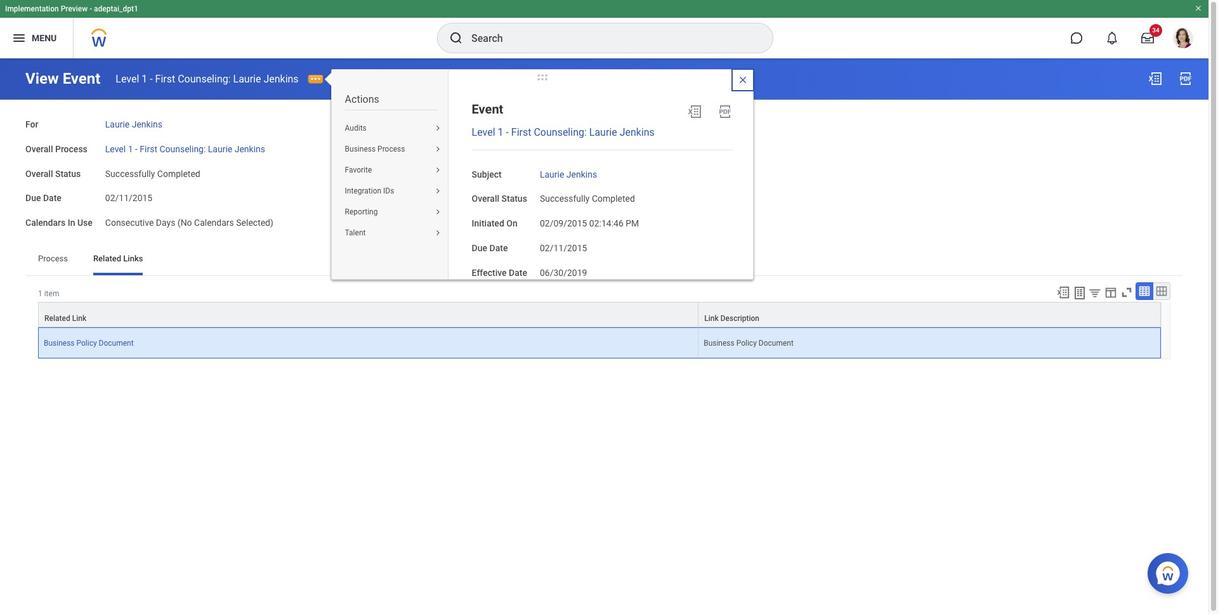 Task type: locate. For each thing, give the bounding box(es) containing it.
view event
[[25, 70, 101, 88]]

row
[[38, 302, 1162, 327], [38, 327, 1162, 359]]

1 policy from the left
[[76, 339, 97, 348]]

4 chevron right image from the top
[[430, 230, 445, 237]]

laurie
[[233, 73, 261, 85], [105, 119, 130, 129], [590, 126, 617, 138], [590, 126, 617, 138], [590, 126, 617, 138], [208, 144, 232, 154], [540, 169, 565, 179], [540, 169, 565, 179], [540, 169, 565, 179]]

laurie jenkins
[[105, 119, 162, 129], [540, 169, 597, 179], [540, 169, 597, 179], [540, 169, 597, 179]]

0 horizontal spatial export to excel image
[[687, 104, 703, 120]]

(no
[[178, 218, 192, 228]]

policy down related link at the bottom left
[[76, 339, 97, 348]]

export to excel image for actions
[[687, 104, 703, 120]]

business policy document
[[44, 339, 134, 348], [704, 339, 794, 348]]

process inside menu item
[[378, 145, 405, 154]]

chevron right image inside business process menu item
[[430, 146, 445, 154]]

menu
[[32, 33, 57, 43]]

2 row from the top
[[38, 327, 1162, 359]]

row containing related link
[[38, 302, 1162, 327]]

chevron right image right 'ids'
[[430, 188, 445, 196]]

reporting menu item
[[332, 202, 451, 223]]

event inside main content
[[63, 70, 101, 88]]

1 vertical spatial related
[[44, 314, 70, 323]]

event dialog
[[318, 69, 754, 280], [318, 69, 754, 280], [318, 69, 754, 280]]

use
[[77, 218, 93, 228]]

related links
[[93, 254, 143, 263]]

audits
[[345, 124, 367, 133]]

description
[[721, 314, 760, 323]]

process for business process
[[378, 145, 405, 154]]

0 horizontal spatial policy
[[76, 339, 97, 348]]

0 horizontal spatial related
[[44, 314, 70, 323]]

subject
[[472, 169, 502, 179], [472, 169, 502, 179], [472, 169, 502, 179]]

event
[[63, 70, 101, 88], [472, 102, 504, 117], [472, 102, 504, 117], [472, 102, 504, 117]]

view event main content
[[0, 58, 1209, 405]]

0 vertical spatial chevron right image
[[430, 167, 445, 175]]

initiated
[[472, 218, 505, 229], [472, 218, 505, 229], [472, 218, 505, 229]]

successfully
[[105, 169, 155, 179], [540, 194, 590, 204], [540, 194, 590, 204], [540, 194, 590, 204]]

level 1 - first counseling: laurie jenkins link
[[116, 73, 299, 85], [472, 126, 655, 138], [472, 126, 655, 138], [472, 126, 655, 138], [105, 141, 265, 154]]

profile logan mcneil image
[[1174, 28, 1194, 51]]

due date element
[[105, 186, 152, 204], [540, 235, 587, 254], [540, 235, 587, 254], [540, 235, 587, 254]]

for
[[25, 119, 38, 129]]

1 business policy document from the left
[[44, 339, 134, 348]]

related
[[93, 254, 121, 263], [44, 314, 70, 323]]

2 chevron right image from the top
[[430, 188, 445, 196]]

days
[[156, 218, 175, 228]]

selected)
[[236, 218, 274, 228]]

policy
[[76, 339, 97, 348], [737, 339, 757, 348]]

business inside the business policy document link
[[44, 339, 75, 348]]

1 horizontal spatial business policy document
[[704, 339, 794, 348]]

row for for
[[38, 327, 1162, 359]]

0 horizontal spatial calendars
[[25, 218, 66, 228]]

06/30/2019
[[540, 268, 587, 278], [540, 268, 587, 278], [540, 268, 587, 278]]

move modal image
[[530, 70, 555, 85], [530, 70, 555, 85], [530, 70, 555, 85]]

calendars in use
[[25, 218, 93, 228]]

overall status
[[25, 169, 81, 179], [472, 194, 527, 204], [472, 194, 527, 204], [472, 194, 527, 204]]

link up the business policy document link
[[72, 314, 86, 323]]

business policy document down description
[[704, 339, 794, 348]]

chevron right image
[[430, 125, 445, 133], [430, 146, 445, 154], [430, 209, 445, 216], [430, 230, 445, 237]]

related link button
[[39, 303, 698, 327]]

successfully completed
[[105, 169, 200, 179], [540, 194, 635, 204], [540, 194, 635, 204], [540, 194, 635, 204]]

0 vertical spatial export to excel image
[[687, 104, 703, 120]]

related left links
[[93, 254, 121, 263]]

select to filter grid data image
[[1089, 286, 1103, 299]]

2 chevron right image from the top
[[430, 146, 445, 154]]

1 chevron right image from the top
[[430, 167, 445, 175]]

document
[[99, 339, 134, 348], [759, 339, 794, 348]]

menu
[[332, 118, 451, 244], [332, 118, 451, 244], [332, 118, 451, 244]]

export to excel image
[[687, 104, 703, 120], [1057, 285, 1071, 299]]

chevron right image down reporting menu item
[[430, 230, 445, 237]]

initiated on element
[[540, 211, 639, 230], [540, 211, 639, 230], [540, 211, 639, 230]]

effective date element
[[540, 260, 587, 279], [540, 260, 587, 279], [540, 260, 587, 279]]

export to worksheets image
[[1073, 285, 1088, 301]]

related inside popup button
[[44, 314, 70, 323]]

1 chevron right image from the top
[[430, 125, 445, 133]]

talent menu item
[[332, 223, 451, 244]]

overall
[[25, 144, 53, 154], [25, 169, 53, 179], [472, 194, 500, 204], [472, 194, 500, 204], [472, 194, 500, 204]]

calendars left in
[[25, 218, 66, 228]]

talent
[[345, 228, 366, 237]]

jenkins
[[264, 73, 299, 85], [132, 119, 162, 129], [620, 126, 655, 138], [620, 126, 655, 138], [620, 126, 655, 138], [235, 144, 265, 154], [567, 169, 597, 179], [567, 169, 597, 179], [567, 169, 597, 179]]

2 policy from the left
[[737, 339, 757, 348]]

chevron right image for reporting
[[430, 209, 445, 216]]

chevron right image for business process
[[430, 146, 445, 154]]

adeptai_dpt1
[[94, 4, 138, 13]]

related inside tab list
[[93, 254, 121, 263]]

justify image
[[11, 30, 27, 46]]

links
[[123, 254, 143, 263]]

toolbar inside view event main content
[[1051, 282, 1171, 302]]

1 horizontal spatial export to excel image
[[1057, 285, 1071, 299]]

chevron right image inside favorite "menu item"
[[430, 167, 445, 175]]

laurie jenkins link
[[105, 117, 162, 129], [540, 167, 597, 179], [540, 167, 597, 179], [540, 167, 597, 179]]

chevron right image up favorite "menu item"
[[430, 146, 445, 154]]

business policy document down related link at the bottom left
[[44, 339, 134, 348]]

due
[[25, 193, 41, 203], [472, 243, 488, 253], [472, 243, 488, 253], [472, 243, 488, 253]]

row for view event
[[38, 302, 1162, 327]]

business down link description on the right of the page
[[704, 339, 735, 348]]

counseling:
[[178, 73, 231, 85], [534, 126, 587, 138], [534, 126, 587, 138], [534, 126, 587, 138], [160, 144, 206, 154]]

tab list inside view event main content
[[25, 245, 1184, 275]]

favorite
[[345, 166, 372, 175]]

0 horizontal spatial link
[[72, 314, 86, 323]]

effective
[[472, 268, 507, 278], [472, 268, 507, 278], [472, 268, 507, 278]]

close image
[[738, 75, 748, 85], [738, 75, 748, 85], [738, 75, 748, 85]]

export to excel image
[[1148, 71, 1164, 86], [687, 104, 703, 120], [687, 104, 703, 120]]

1 horizontal spatial business
[[345, 145, 376, 154]]

1 horizontal spatial calendars
[[194, 218, 234, 228]]

1 item
[[38, 289, 59, 298]]

link
[[72, 314, 86, 323], [705, 314, 719, 323]]

row containing business policy document
[[38, 327, 1162, 359]]

chevron right image up business process menu item
[[430, 125, 445, 133]]

preview
[[61, 4, 88, 13]]

initiated on
[[472, 218, 518, 229], [472, 218, 518, 229], [472, 218, 518, 229]]

on
[[507, 218, 518, 229], [507, 218, 518, 229], [507, 218, 518, 229]]

chevron right image inside reporting menu item
[[430, 209, 445, 216]]

02/09/2015
[[540, 218, 587, 229], [540, 218, 587, 229], [540, 218, 587, 229]]

link left description
[[705, 314, 719, 323]]

chevron right image for talent
[[430, 230, 445, 237]]

0 horizontal spatial business
[[44, 339, 75, 348]]

chevron right image for favorite
[[430, 167, 445, 175]]

date
[[43, 193, 61, 203], [490, 243, 508, 253], [490, 243, 508, 253], [490, 243, 508, 253], [509, 268, 527, 278], [509, 268, 527, 278], [509, 268, 527, 278]]

3 chevron right image from the top
[[430, 209, 445, 216]]

process
[[55, 144, 88, 154], [378, 145, 405, 154], [38, 254, 68, 263]]

0 horizontal spatial business policy document
[[44, 339, 134, 348]]

-
[[90, 4, 92, 13], [150, 73, 153, 85], [506, 126, 509, 138], [506, 126, 509, 138], [506, 126, 509, 138], [135, 144, 138, 154]]

1 horizontal spatial link
[[705, 314, 719, 323]]

business
[[345, 145, 376, 154], [44, 339, 75, 348], [704, 339, 735, 348]]

chevron right image inside integration ids menu item
[[430, 188, 445, 196]]

1 horizontal spatial document
[[759, 339, 794, 348]]

related down item
[[44, 314, 70, 323]]

1 vertical spatial chevron right image
[[430, 188, 445, 196]]

actions
[[345, 94, 379, 106], [345, 94, 379, 106], [345, 94, 379, 106]]

completed
[[157, 169, 200, 179], [592, 194, 635, 204], [592, 194, 635, 204], [592, 194, 635, 204]]

business down related link at the bottom left
[[44, 339, 75, 348]]

chevron right image inside audits "menu item"
[[430, 125, 445, 133]]

level
[[116, 73, 139, 85], [472, 126, 496, 138], [472, 126, 496, 138], [472, 126, 496, 138], [105, 144, 126, 154]]

notifications large image
[[1106, 32, 1119, 44]]

1
[[142, 73, 147, 85], [498, 126, 504, 138], [498, 126, 504, 138], [498, 126, 504, 138], [128, 144, 133, 154], [38, 289, 42, 298]]

successfully completed element
[[540, 191, 635, 204], [540, 191, 635, 204], [540, 191, 635, 204]]

related link
[[44, 314, 86, 323]]

status
[[55, 169, 81, 179], [502, 194, 527, 204], [502, 194, 527, 204], [502, 194, 527, 204]]

chevron right image up integration ids menu item
[[430, 167, 445, 175]]

02/09/2015 02:14:46 pm
[[540, 218, 639, 229], [540, 218, 639, 229], [540, 218, 639, 229]]

integration ids menu item
[[332, 181, 451, 202]]

reporting
[[345, 208, 378, 216]]

business up the favorite
[[345, 145, 376, 154]]

view printable version (pdf) image
[[1179, 71, 1194, 86], [718, 104, 733, 120], [718, 104, 733, 120], [718, 104, 733, 120]]

chevron right image
[[430, 167, 445, 175], [430, 188, 445, 196]]

1 calendars from the left
[[25, 218, 66, 228]]

1 link from the left
[[72, 314, 86, 323]]

02:14:46
[[590, 218, 624, 229], [590, 218, 624, 229], [590, 218, 624, 229]]

due date
[[25, 193, 61, 203], [472, 243, 508, 253], [472, 243, 508, 253], [472, 243, 508, 253]]

1 horizontal spatial policy
[[737, 339, 757, 348]]

pm
[[626, 218, 639, 229], [626, 218, 639, 229], [626, 218, 639, 229]]

overall process
[[25, 144, 88, 154]]

link description
[[705, 314, 760, 323]]

policy down description
[[737, 339, 757, 348]]

level 1 - first counseling: laurie jenkins
[[116, 73, 299, 85], [472, 126, 655, 138], [472, 126, 655, 138], [472, 126, 655, 138], [105, 144, 265, 154]]

1 vertical spatial export to excel image
[[1057, 285, 1071, 299]]

tab list containing process
[[25, 245, 1184, 275]]

status inside view event main content
[[55, 169, 81, 179]]

effective date
[[472, 268, 527, 278], [472, 268, 527, 278], [472, 268, 527, 278]]

tab list
[[25, 245, 1184, 275]]

search image
[[449, 30, 464, 46]]

toolbar
[[1051, 282, 1171, 302]]

menu button
[[0, 18, 73, 58]]

1 horizontal spatial related
[[93, 254, 121, 263]]

first
[[155, 73, 175, 85], [512, 126, 532, 138], [512, 126, 532, 138], [512, 126, 532, 138], [140, 144, 157, 154]]

chevron right image up talent menu item
[[430, 209, 445, 216]]

successfully inside "overall status" element
[[105, 169, 155, 179]]

0 horizontal spatial document
[[99, 339, 134, 348]]

0 vertical spatial related
[[93, 254, 121, 263]]

02/11/2015
[[105, 193, 152, 203], [540, 243, 587, 253], [540, 243, 587, 253], [540, 243, 587, 253]]

calendars
[[25, 218, 66, 228], [194, 218, 234, 228]]

1 row from the top
[[38, 302, 1162, 327]]

chevron right image inside talent menu item
[[430, 230, 445, 237]]

calendars right (no
[[194, 218, 234, 228]]

fullscreen image
[[1120, 285, 1134, 299]]



Task type: describe. For each thing, give the bounding box(es) containing it.
export to excel image for process
[[1057, 285, 1071, 299]]

2 document from the left
[[759, 339, 794, 348]]

link description button
[[699, 303, 1161, 327]]

chevron right image for audits
[[430, 125, 445, 133]]

view
[[25, 70, 59, 88]]

2 calendars from the left
[[194, 218, 234, 228]]

- inside the menu banner
[[90, 4, 92, 13]]

2 business policy document from the left
[[704, 339, 794, 348]]

inbox large image
[[1142, 32, 1155, 44]]

2 horizontal spatial business
[[704, 339, 735, 348]]

related for related links
[[93, 254, 121, 263]]

process inside tab list
[[38, 254, 68, 263]]

2 link from the left
[[705, 314, 719, 323]]

favorite menu item
[[332, 160, 451, 181]]

laurie jenkins inside view event main content
[[105, 119, 162, 129]]

item
[[44, 289, 59, 298]]

consecutive days (no calendars selected)
[[105, 218, 274, 228]]

integration ids
[[345, 187, 394, 195]]

Search Workday  search field
[[472, 24, 747, 52]]

34
[[1153, 27, 1160, 34]]

chevron right image for integration ids
[[430, 188, 445, 196]]

business inside business process menu item
[[345, 145, 376, 154]]

table image
[[1139, 285, 1152, 298]]

integration
[[345, 187, 382, 195]]

completed inside "overall status" element
[[157, 169, 200, 179]]

expand table image
[[1156, 285, 1169, 298]]

business process
[[345, 145, 405, 154]]

business policy document link
[[44, 336, 134, 348]]

date inside view event main content
[[43, 193, 61, 203]]

implementation preview -   adeptai_dpt1
[[5, 4, 138, 13]]

menu containing audits
[[332, 118, 451, 244]]

successfully completed inside view event main content
[[105, 169, 200, 179]]

due date inside view event main content
[[25, 193, 61, 203]]

ids
[[383, 187, 394, 195]]

click to view/edit grid preferences image
[[1105, 285, 1118, 299]]

1 document from the left
[[99, 339, 134, 348]]

related for related link
[[44, 314, 70, 323]]

policy inside the business policy document link
[[76, 339, 97, 348]]

in
[[68, 218, 75, 228]]

02/11/2015 inside view event main content
[[105, 193, 152, 203]]

audits menu item
[[332, 118, 451, 139]]

calendars in use element
[[105, 210, 274, 229]]

34 button
[[1134, 24, 1163, 52]]

overall status inside view event main content
[[25, 169, 81, 179]]

close environment banner image
[[1195, 4, 1203, 12]]

business process menu item
[[332, 139, 451, 160]]

menu banner
[[0, 0, 1209, 58]]

consecutive
[[105, 218, 154, 228]]

process for overall process
[[55, 144, 88, 154]]

due inside view event main content
[[25, 193, 41, 203]]

overall status element
[[105, 161, 200, 180]]

implementation
[[5, 4, 59, 13]]



Task type: vqa. For each thing, say whether or not it's contained in the screenshot.


